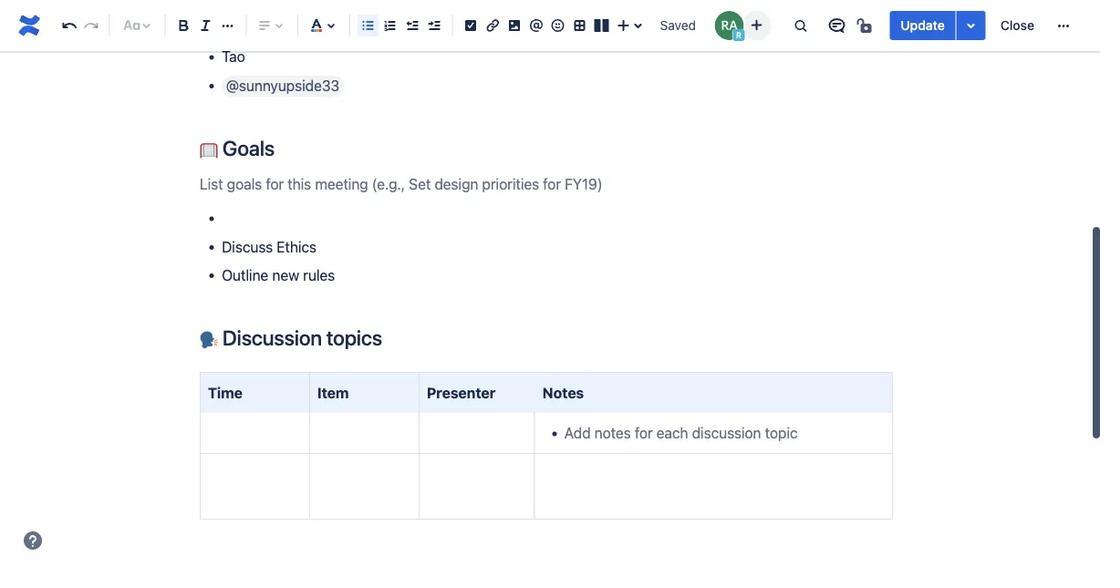 Task type: locate. For each thing, give the bounding box(es) containing it.
more formatting image
[[217, 15, 239, 36]]

:goal: image
[[200, 141, 218, 159], [200, 141, 218, 159]]

confluence image
[[15, 11, 44, 40]]

redo ⌘⇧z image
[[80, 15, 102, 36]]

close button
[[990, 11, 1046, 40]]

italic ⌘i image
[[195, 15, 217, 36]]

bullet list ⌘⇧8 image
[[357, 15, 379, 36]]

:speaking_head: image
[[200, 331, 218, 349]]

indent tab image
[[423, 15, 445, 36]]

numbered list ⌘⇧7 image
[[379, 15, 401, 36]]

time
[[208, 384, 243, 402]]

item
[[317, 384, 349, 402]]

emoji image
[[547, 15, 569, 36]]

undo ⌘z image
[[58, 15, 80, 36]]

presenter
[[427, 384, 496, 402]]

comment icon image
[[826, 15, 848, 36]]

topics
[[326, 326, 382, 350]]

ruby anderson image
[[715, 11, 744, 40]]

outline
[[222, 267, 268, 284]]

add image, video, or file image
[[504, 15, 525, 36]]

close
[[1001, 18, 1035, 33]]

update button
[[890, 11, 956, 40]]

outline new rules
[[222, 267, 335, 284]]

adjust update settings image
[[961, 15, 982, 36]]

outdent ⇧tab image
[[401, 15, 423, 36]]

mention image
[[525, 15, 547, 36]]

bold ⌘b image
[[173, 15, 195, 36]]



Task type: describe. For each thing, give the bounding box(es) containing it.
rules
[[303, 267, 335, 284]]

@sunnyupside33
[[226, 77, 340, 94]]

layouts image
[[591, 15, 613, 36]]

discuss
[[222, 238, 273, 255]]

ethics
[[277, 238, 317, 255]]

discussion topics
[[218, 326, 382, 350]]

update
[[901, 18, 945, 33]]

invite to edit image
[[746, 14, 768, 36]]

discussion
[[223, 326, 322, 350]]

help image
[[22, 530, 44, 552]]

find and replace image
[[790, 15, 811, 36]]

no restrictions image
[[855, 15, 877, 36]]

new
[[272, 267, 299, 284]]

link image
[[482, 15, 504, 36]]

tao
[[222, 48, 245, 65]]

editable content region
[[171, 0, 922, 535]]

:speaking_head: image
[[200, 331, 218, 349]]

discuss ethics
[[222, 238, 317, 255]]

more image
[[1053, 15, 1075, 36]]

saved
[[660, 18, 696, 33]]

notes
[[543, 384, 584, 402]]

action item image
[[460, 15, 482, 36]]

table image
[[569, 15, 591, 36]]

confluence image
[[15, 11, 44, 40]]

goals
[[218, 136, 275, 160]]



Task type: vqa. For each thing, say whether or not it's contained in the screenshot.
Heading
no



